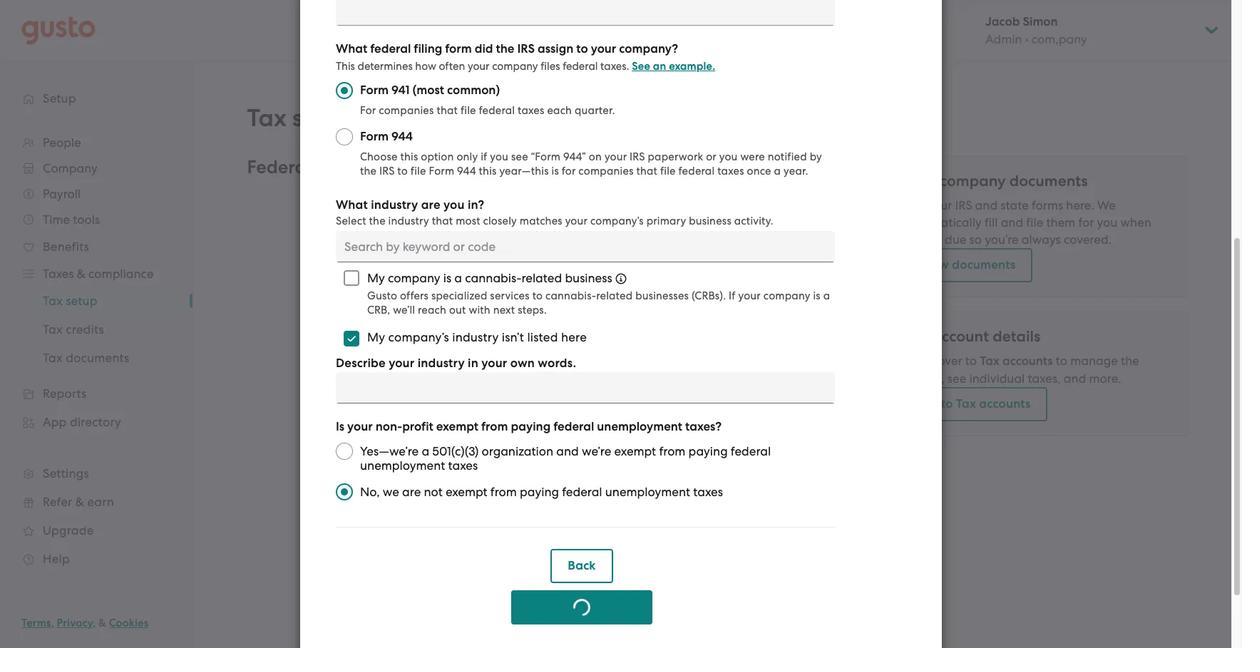 Task type: vqa. For each thing, say whether or not it's contained in the screenshot.
dialog
yes



Task type: describe. For each thing, give the bounding box(es) containing it.
what for what industry are you in?
[[336, 198, 368, 213]]

industry down the ein
[[388, 215, 429, 228]]

to inside go to tax accounts button
[[941, 397, 953, 412]]

What's the legal name of your company? text field
[[336, 0, 835, 26]]

so
[[970, 233, 982, 247]]

view documents link
[[904, 248, 1033, 282]]

my company is a cannabis-related business
[[367, 271, 613, 285]]

form
[[445, 41, 472, 56]]

due
[[945, 233, 967, 247]]

account menu element
[[967, 0, 1221, 61]]

file inside see your irs and state forms here. we automatically fill and file them for you when they're due so you're always covered.
[[1027, 215, 1044, 230]]

company
[[337, 215, 392, 229]]

form 941 (most common) for companies that file federal taxes each quarter.
[[360, 83, 615, 117]]

filing
[[414, 41, 442, 56]]

to inside what federal filing form did the irs assign to your company? this determines how often your company files federal taxes. see an example.
[[577, 41, 588, 56]]

your
[[904, 172, 936, 190]]

federal for federal tax setup
[[247, 156, 311, 178]]

and inside the to manage the details, see individual taxes, and more.
[[1064, 372, 1087, 386]]

(most
[[413, 83, 444, 98]]

from for no, we are not exempt from paying federal unemployment taxes
[[491, 485, 517, 499]]

are for we
[[402, 485, 421, 499]]

terms , privacy , & cookies
[[21, 617, 149, 630]]

a inside gusto offers specialized services to cannabis-related businesses (crbs). if your company is a crb, we'll reach out with next steps.
[[824, 290, 831, 302]]

each
[[547, 104, 572, 117]]

specialized
[[432, 290, 488, 302]]

to inside gusto offers specialized services to cannabis-related businesses (crbs). if your company is a crb, we'll reach out with next steps.
[[533, 290, 543, 302]]

federal inside yes—we're a 501(c)(3) organization and we're exempt from paying federal unemployment taxes
[[731, 444, 771, 459]]

view
[[921, 258, 949, 272]]

and up fill at right top
[[976, 198, 998, 213]]

file up the ein
[[411, 165, 426, 178]]

schedule
[[370, 243, 421, 258]]

are for industry
[[421, 198, 441, 213]]

terms
[[21, 617, 51, 630]]

"form
[[531, 151, 561, 163]]

most
[[456, 215, 481, 228]]

terms link
[[21, 617, 51, 630]]

you right or
[[720, 151, 738, 163]]

always
[[1022, 233, 1061, 247]]

non-
[[376, 419, 402, 434]]

the inside what federal filing form did the irs assign to your company? this determines how often your company files federal taxes. see an example.
[[496, 41, 515, 56]]

what for what federal filing form did the irs assign to your company?
[[336, 41, 367, 56]]

often
[[439, 60, 465, 73]]

cookies button
[[109, 615, 149, 632]]

view documents
[[921, 258, 1016, 272]]

semiweekly
[[433, 243, 499, 258]]

No, we are not exempt from paying federal unemployment taxes radio
[[336, 484, 353, 501]]

by
[[810, 151, 822, 163]]

details
[[993, 327, 1041, 346]]

taxes,
[[1028, 372, 1061, 386]]

organization
[[482, 444, 554, 459]]

taxes inside form 944 choose this option only if you see "form 944" on your irs paperwork or you were notified by the irs to file form 944 this year—this is for companies that file federal taxes once a year.
[[718, 165, 744, 178]]

for inside see your irs and state forms here. we automatically fill and file them for you when they're due so you're always covered.
[[1079, 215, 1095, 230]]

for
[[360, 104, 376, 117]]

determines
[[358, 60, 413, 73]]

the inside form 944 choose this option only if you see "form 944" on your irs paperwork or you were notified by the irs to file form 944 this year—this is for companies that file federal taxes once a year.
[[360, 165, 377, 178]]

go to tax accounts
[[921, 397, 1031, 412]]

head over to tax accounts
[[904, 354, 1053, 369]]

that inside form 944 choose this option only if you see "form 944" on your irs paperwork or you were notified by the irs to file form 944 this year—this is for companies that file federal taxes once a year.
[[637, 165, 658, 178]]

exempt inside yes—we're a 501(c)(3) organization and we're exempt from paying federal unemployment taxes
[[615, 444, 656, 459]]

file inside form 941 (most common) for companies that file federal taxes each quarter.
[[461, 104, 476, 117]]

my for my company is a cannabis-related business
[[367, 271, 385, 285]]

assign
[[538, 41, 574, 56]]

my company's industry isn't listed here
[[367, 330, 587, 345]]

company inside gusto offers specialized services to cannabis-related businesses (crbs). if your company is a crb, we'll reach out with next steps.
[[764, 290, 811, 302]]

businesses
[[636, 290, 689, 302]]

see inside the to manage the details, see individual taxes, and more.
[[948, 372, 967, 386]]

paying for taxes
[[520, 485, 559, 499]]

to manage the details, see individual taxes, and more.
[[904, 354, 1140, 386]]

company type
[[337, 215, 421, 229]]

what federal filing form did the irs assign to your company? this determines how often your company files federal taxes. see an example.
[[336, 41, 716, 73]]

Describe your industry in your own words. field
[[336, 372, 835, 404]]

yes—we're
[[360, 444, 419, 459]]

federal tax setup
[[247, 156, 399, 178]]

industry up the type
[[371, 198, 418, 213]]

your inside form 944 choose this option only if you see "form 944" on your irs paperwork or you were notified by the irs to file form 944 this year—this is for companies that file federal taxes once a year.
[[605, 151, 627, 163]]

taxes down taxes?
[[694, 485, 723, 499]]

company up 'offers'
[[388, 271, 441, 285]]

see inside what federal filing form did the irs assign to your company? this determines how often your company files federal taxes. see an example.
[[632, 60, 651, 73]]

1 horizontal spatial this
[[479, 165, 497, 178]]

this
[[336, 60, 355, 73]]

words.
[[538, 356, 576, 371]]

go
[[921, 397, 938, 412]]

0 horizontal spatial 944
[[392, 129, 413, 144]]

file down paperwork on the top
[[661, 165, 676, 178]]

exempt for no, we are not exempt from paying federal unemployment taxes
[[446, 485, 488, 499]]

loading… image
[[574, 599, 591, 616]]

944"
[[564, 151, 586, 163]]

from for is your non-profit exempt from paying federal unemployment taxes?
[[481, 419, 508, 434]]

back button
[[551, 549, 613, 584]]

company up fill at right top
[[940, 172, 1006, 190]]

your up taxes.
[[591, 41, 616, 56]]

My company's industry isn't listed here checkbox
[[336, 323, 367, 355]]

to inside head over to tax accounts
[[966, 354, 977, 368]]

to inside form 944 choose this option only if you see "form 944" on your irs paperwork or you were notified by the irs to file form 944 this year—this is for companies that file federal taxes once a year.
[[398, 165, 408, 178]]

you're
[[985, 233, 1019, 247]]

taxes inside form 941 (most common) for companies that file federal taxes each quarter.
[[518, 104, 545, 117]]

you inside see your irs and state forms here. we automatically fill and file them for you when they're due so you're always covered.
[[1098, 215, 1118, 230]]

if
[[481, 151, 488, 163]]

0 vertical spatial documents
[[1010, 172, 1088, 190]]

is inside form 944 choose this option only if you see "form 944" on your irs paperwork or you were notified by the irs to file form 944 this year—this is for companies that file federal taxes once a year.
[[552, 165, 559, 178]]

common)
[[447, 83, 500, 98]]

not
[[424, 485, 443, 499]]

n/a
[[433, 215, 455, 229]]

did
[[475, 41, 493, 56]]

2 , from the left
[[93, 617, 96, 630]]

account
[[933, 327, 989, 346]]

next
[[493, 304, 515, 317]]

0 horizontal spatial company's
[[388, 330, 449, 345]]

0 vertical spatial related
[[522, 271, 562, 285]]

your right is
[[347, 419, 373, 434]]

irs left paperwork on the top
[[630, 151, 645, 163]]

tax inside button
[[956, 397, 977, 412]]

your inside gusto offers specialized services to cannabis-related businesses (crbs). if your company is a crb, we'll reach out with next steps.
[[739, 290, 761, 302]]

your right describe at the bottom left
[[389, 356, 415, 371]]

unemployment for is your non-profit exempt from paying federal unemployment taxes?
[[597, 419, 683, 434]]

2 vertical spatial form
[[429, 165, 455, 178]]

is
[[336, 419, 345, 434]]

listed
[[527, 330, 558, 345]]

back
[[568, 559, 596, 574]]

is your non-profit exempt from paying federal unemployment taxes?
[[336, 419, 722, 434]]

we
[[383, 485, 399, 499]]

federal for federal ein
[[357, 186, 399, 200]]

crb,
[[367, 304, 390, 317]]

steps.
[[518, 304, 547, 317]]

we're
[[582, 444, 612, 459]]

state
[[1001, 198, 1029, 213]]



Task type: locate. For each thing, give the bounding box(es) containing it.
business left activity.
[[689, 215, 732, 228]]

you inside what industry are you in? select the industry that most closely matches your company's primary business activity.
[[444, 198, 465, 213]]

services
[[490, 290, 530, 302]]

what inside what federal filing form did the irs assign to your company? this determines how often your company files federal taxes. see an example.
[[336, 41, 367, 56]]

fill
[[985, 215, 998, 230]]

1 vertical spatial business
[[565, 271, 613, 285]]

what industry are you in? select the industry that most closely matches your company's primary business activity.
[[336, 198, 774, 228]]

0 vertical spatial federal
[[247, 156, 311, 178]]

1 vertical spatial related
[[596, 290, 633, 302]]

company?
[[619, 41, 678, 56]]

1 vertical spatial exempt
[[615, 444, 656, 459]]

federal down tax setup
[[247, 156, 311, 178]]

what up the "select"
[[336, 198, 368, 213]]

more.
[[1090, 372, 1122, 386]]

paying down yes—we're a 501(c)(3) organization and we're exempt from paying federal unemployment taxes
[[520, 485, 559, 499]]

941
[[392, 83, 410, 98]]

0 horizontal spatial cannabis-
[[465, 271, 522, 285]]

go to tax accounts button
[[904, 387, 1048, 422]]

1 vertical spatial what
[[336, 198, 368, 213]]

0 vertical spatial is
[[552, 165, 559, 178]]

1 horizontal spatial 944
[[457, 165, 476, 178]]

1 my from the top
[[367, 271, 385, 285]]

you up n/a
[[444, 198, 465, 213]]

1 vertical spatial is
[[444, 271, 452, 285]]

0 vertical spatial what
[[336, 41, 367, 56]]

to right over
[[966, 354, 977, 368]]

federal
[[370, 41, 411, 56], [563, 60, 598, 73], [479, 104, 515, 117], [679, 165, 715, 178], [554, 419, 594, 434], [731, 444, 771, 459], [562, 485, 602, 499]]

exempt right we're
[[615, 444, 656, 459]]

see up year—this
[[511, 151, 528, 163]]

cannabis- inside gusto offers specialized services to cannabis-related businesses (crbs). if your company is a crb, we'll reach out with next steps.
[[546, 290, 597, 302]]

and down state
[[1001, 215, 1024, 230]]

industry left the in
[[418, 356, 465, 371]]

my down 'crb,'
[[367, 330, 385, 345]]

federal inside form 941 (most common) for companies that file federal taxes each quarter.
[[479, 104, 515, 117]]

companies down "941"
[[379, 104, 434, 117]]

1 vertical spatial my
[[367, 330, 385, 345]]

0 vertical spatial accounts
[[1003, 354, 1053, 369]]

944 up choose on the top of the page
[[392, 129, 413, 144]]

2 vertical spatial unemployment
[[605, 485, 691, 499]]

company
[[492, 60, 538, 73], [940, 172, 1006, 190], [388, 271, 441, 285], [764, 290, 811, 302]]

2 what from the top
[[336, 198, 368, 213]]

1 horizontal spatial federal
[[357, 186, 399, 200]]

business up gusto offers specialized services to cannabis-related businesses (crbs). if your company is a crb, we'll reach out with next steps.
[[565, 271, 613, 285]]

2 vertical spatial from
[[491, 485, 517, 499]]

that inside form 941 (most common) for companies that file federal taxes each quarter.
[[437, 104, 458, 117]]

0 horizontal spatial is
[[444, 271, 452, 285]]

from down organization
[[491, 485, 517, 499]]

covered.
[[1064, 233, 1112, 247]]

cannabis- up 'steps.'
[[546, 290, 597, 302]]

and down manage
[[1064, 372, 1087, 386]]

What industry are you in? field
[[336, 231, 835, 263]]

1 vertical spatial from
[[659, 444, 686, 459]]

form up choose on the top of the page
[[360, 129, 389, 144]]

the right the "select"
[[369, 215, 386, 228]]

the down choose on the top of the page
[[360, 165, 377, 178]]

only
[[457, 151, 478, 163]]

your inside see your irs and state forms here. we automatically fill and file them for you when they're due so you're always covered.
[[928, 198, 953, 213]]

1 horizontal spatial see
[[904, 198, 925, 213]]

paying
[[511, 419, 551, 434], [689, 444, 728, 459], [520, 485, 559, 499]]

None checkbox
[[336, 263, 367, 294]]

tax setup
[[247, 103, 355, 133]]

no,
[[360, 485, 380, 499]]

no, we are not exempt from paying federal unemployment taxes
[[360, 485, 723, 499]]

cannabis- up services
[[465, 271, 522, 285]]

irs down choose on the top of the page
[[380, 165, 395, 178]]

1 vertical spatial see
[[948, 372, 967, 386]]

1 what from the top
[[336, 41, 367, 56]]

related left businesses
[[596, 290, 633, 302]]

home image
[[21, 16, 96, 45]]

form down option
[[429, 165, 455, 178]]

are right we
[[402, 485, 421, 499]]

deposit
[[324, 243, 367, 258]]

my up gusto
[[367, 271, 385, 285]]

2 horizontal spatial is
[[814, 290, 821, 302]]

2 vertical spatial that
[[432, 215, 453, 228]]

forms
[[1032, 198, 1064, 213]]

unemployment inside yes—we're a 501(c)(3) organization and we're exempt from paying federal unemployment taxes
[[360, 459, 445, 473]]

1 vertical spatial paying
[[689, 444, 728, 459]]

accounts inside button
[[980, 397, 1031, 412]]

0 vertical spatial my
[[367, 271, 385, 285]]

over
[[938, 354, 963, 368]]

describe
[[336, 356, 386, 371]]

0 horizontal spatial companies
[[379, 104, 434, 117]]

exempt for is your non-profit exempt from paying federal unemployment taxes?
[[436, 419, 479, 434]]

see left an
[[632, 60, 651, 73]]

form 944 choose this option only if you see "form 944" on your irs paperwork or you were notified by the irs to file form 944 this year—this is for companies that file federal taxes once a year.
[[360, 129, 822, 178]]

profit
[[402, 419, 434, 434]]

offers
[[400, 290, 429, 302]]

a inside yes—we're a 501(c)(3) organization and we're exempt from paying federal unemployment taxes
[[422, 444, 430, 459]]

paying down taxes?
[[689, 444, 728, 459]]

were
[[741, 151, 765, 163]]

taxes down "were"
[[718, 165, 744, 178]]

0 horizontal spatial federal
[[247, 156, 311, 178]]

see down your
[[904, 198, 925, 213]]

1 vertical spatial company's
[[388, 330, 449, 345]]

from down taxes?
[[659, 444, 686, 459]]

file up the always in the right of the page
[[1027, 215, 1044, 230]]

1 , from the left
[[51, 617, 54, 630]]

0 vertical spatial this
[[401, 151, 418, 163]]

and inside yes—we're a 501(c)(3) organization and we're exempt from paying federal unemployment taxes
[[557, 444, 579, 459]]

the inside what industry are you in? select the industry that most closely matches your company's primary business activity.
[[369, 215, 386, 228]]

this left option
[[401, 151, 418, 163]]

1 vertical spatial cannabis-
[[546, 290, 597, 302]]

unemployment
[[597, 419, 683, 434], [360, 459, 445, 473], [605, 485, 691, 499]]

company right 'if'
[[764, 290, 811, 302]]

how
[[415, 60, 437, 73]]

cookies
[[109, 617, 149, 630]]

1 vertical spatial unemployment
[[360, 459, 445, 473]]

your right the in
[[482, 356, 508, 371]]

dialog
[[0, 0, 1243, 648]]

irs left assign
[[518, 41, 535, 56]]

Yes—we're a 501(c)(3) organization and we're exempt from paying federal unemployment taxes radio
[[336, 443, 353, 460]]

dialog containing what federal filing form did the irs assign to your company?
[[0, 0, 1243, 648]]

from inside yes—we're a 501(c)(3) organization and we're exempt from paying federal unemployment taxes
[[659, 444, 686, 459]]

to right go
[[941, 397, 953, 412]]

, left &
[[93, 617, 96, 630]]

this
[[401, 151, 418, 163], [479, 165, 497, 178]]

0 vertical spatial are
[[421, 198, 441, 213]]

here.
[[1067, 198, 1095, 213]]

unemployment for no, we are not exempt from paying federal unemployment taxes
[[605, 485, 691, 499]]

1 vertical spatial see
[[904, 198, 925, 213]]

see
[[511, 151, 528, 163], [948, 372, 967, 386]]

unemployment up we're
[[597, 419, 683, 434]]

irs inside what federal filing form did the irs assign to your company? this determines how often your company files federal taxes. see an example.
[[518, 41, 535, 56]]

1 vertical spatial companies
[[579, 165, 634, 178]]

0 horizontal spatial ,
[[51, 617, 54, 630]]

see inside see your irs and state forms here. we automatically fill and file them for you when they're due so you're always covered.
[[904, 198, 925, 213]]

notified
[[768, 151, 807, 163]]

gusto offers specialized services to cannabis-related businesses (crbs). if your company is a crb, we'll reach out with next steps.
[[367, 290, 831, 317]]

exempt
[[436, 419, 479, 434], [615, 444, 656, 459], [446, 485, 488, 499]]

for up covered.
[[1079, 215, 1095, 230]]

are up n/a
[[421, 198, 441, 213]]

companies down on
[[579, 165, 634, 178]]

0 vertical spatial for
[[562, 165, 576, 178]]

1 vertical spatial this
[[479, 165, 497, 178]]

your right 'if'
[[739, 290, 761, 302]]

0 vertical spatial 944
[[392, 129, 413, 144]]

to up taxes,
[[1056, 354, 1068, 368]]

an
[[653, 60, 667, 73]]

company inside what federal filing form did the irs assign to your company? this determines how often your company files federal taxes. see an example.
[[492, 60, 538, 73]]

on
[[589, 151, 602, 163]]

what inside what industry are you in? select the industry that most closely matches your company's primary business activity.
[[336, 198, 368, 213]]

in?
[[468, 198, 485, 213]]

exempt up 501(c)(3)
[[436, 419, 479, 434]]

that inside what industry are you in? select the industry that most closely matches your company's primary business activity.
[[432, 215, 453, 228]]

tax account details
[[904, 327, 1041, 346]]

isn't
[[502, 330, 524, 345]]

matches
[[520, 215, 563, 228]]

1 vertical spatial documents
[[952, 258, 1016, 272]]

your up automatically
[[928, 198, 953, 213]]

1 horizontal spatial related
[[596, 290, 633, 302]]

company's up what industry are you in? field
[[591, 215, 644, 228]]

see inside form 944 choose this option only if you see "form 944" on your irs paperwork or you were notified by the irs to file form 944 this year—this is for companies that file federal taxes once a year.
[[511, 151, 528, 163]]

year—this
[[500, 165, 549, 178]]

automatically
[[904, 215, 982, 230]]

company's down reach
[[388, 330, 449, 345]]

to up 'steps.'
[[533, 290, 543, 302]]

documents down so
[[952, 258, 1016, 272]]

2 vertical spatial is
[[814, 290, 821, 302]]

deposit schedule
[[324, 243, 421, 258]]

what up this
[[336, 41, 367, 56]]

accounts
[[1003, 354, 1053, 369], [980, 397, 1031, 412]]

them
[[1047, 215, 1076, 230]]

out
[[449, 304, 466, 317]]

unemployment down we're
[[605, 485, 691, 499]]

files
[[541, 60, 560, 73]]

1 vertical spatial are
[[402, 485, 421, 499]]

exempt right not
[[446, 485, 488, 499]]

privacy
[[57, 617, 93, 630]]

1 horizontal spatial company's
[[591, 215, 644, 228]]

2 my from the top
[[367, 330, 385, 345]]

to up the ein
[[398, 165, 408, 178]]

to inside the to manage the details, see individual taxes, and more.
[[1056, 354, 1068, 368]]

documents up forms
[[1010, 172, 1088, 190]]

0 vertical spatial see
[[511, 151, 528, 163]]

1 horizontal spatial for
[[1079, 215, 1095, 230]]

1 vertical spatial form
[[360, 129, 389, 144]]

that down paperwork on the top
[[637, 165, 658, 178]]

taxes left each
[[518, 104, 545, 117]]

companies inside form 944 choose this option only if you see "form 944" on your irs paperwork or you were notified by the irs to file form 944 this year—this is for companies that file federal taxes once a year.
[[579, 165, 634, 178]]

, left privacy link
[[51, 617, 54, 630]]

form
[[360, 83, 389, 98], [360, 129, 389, 144], [429, 165, 455, 178]]

None radio
[[336, 82, 353, 99], [336, 128, 353, 146], [336, 82, 353, 99], [336, 128, 353, 146]]

taxes left organization
[[448, 459, 478, 473]]

my
[[367, 271, 385, 285], [367, 330, 385, 345]]

irs inside see your irs and state forms here. we automatically fill and file them for you when they're due so you're always covered.
[[956, 198, 973, 213]]

example.
[[669, 60, 716, 73]]

from up organization
[[481, 419, 508, 434]]

that left most
[[432, 215, 453, 228]]

0 horizontal spatial see
[[632, 60, 651, 73]]

0 vertical spatial exempt
[[436, 419, 479, 434]]

0 vertical spatial unemployment
[[597, 419, 683, 434]]

see your irs and state forms here. we automatically fill and file them for you when they're due so you're always covered.
[[904, 198, 1152, 247]]

&
[[98, 617, 106, 630]]

file down common)
[[461, 104, 476, 117]]

privacy link
[[57, 617, 93, 630]]

you right the 'if' at left
[[490, 151, 509, 163]]

option
[[421, 151, 454, 163]]

form up for
[[360, 83, 389, 98]]

0 vertical spatial paying
[[511, 419, 551, 434]]

the up more. on the right bottom
[[1121, 354, 1140, 368]]

0 horizontal spatial see
[[511, 151, 528, 163]]

your down did at top left
[[468, 60, 490, 73]]

0 horizontal spatial related
[[522, 271, 562, 285]]

paying inside yes—we're a 501(c)(3) organization and we're exempt from paying federal unemployment taxes
[[689, 444, 728, 459]]

related up 'steps.'
[[522, 271, 562, 285]]

individual
[[970, 372, 1025, 386]]

you down we
[[1098, 215, 1118, 230]]

for inside form 944 choose this option only if you see "form 944" on your irs paperwork or you were notified by the irs to file form 944 this year—this is for companies that file federal taxes once a year.
[[562, 165, 576, 178]]

1 horizontal spatial is
[[552, 165, 559, 178]]

see an example. button
[[632, 58, 716, 75]]

unemployment up we
[[360, 459, 445, 473]]

0 vertical spatial see
[[632, 60, 651, 73]]

manage
[[1071, 354, 1118, 368]]

form for form 944
[[360, 129, 389, 144]]

form for form 941 (most common)
[[360, 83, 389, 98]]

irs up automatically
[[956, 198, 973, 213]]

0 vertical spatial form
[[360, 83, 389, 98]]

select
[[336, 215, 366, 228]]

setup
[[292, 103, 355, 133]]

1 horizontal spatial ,
[[93, 617, 96, 630]]

1 horizontal spatial see
[[948, 372, 967, 386]]

1 vertical spatial that
[[637, 165, 658, 178]]

that
[[437, 104, 458, 117], [637, 165, 658, 178], [432, 215, 453, 228]]

1 horizontal spatial business
[[689, 215, 732, 228]]

for down 944"
[[562, 165, 576, 178]]

company's inside what industry are you in? select the industry that most closely matches your company's primary business activity.
[[591, 215, 644, 228]]

when
[[1121, 215, 1152, 230]]

1 horizontal spatial cannabis-
[[546, 290, 597, 302]]

your inside what industry are you in? select the industry that most closely matches your company's primary business activity.
[[565, 215, 588, 228]]

2 vertical spatial paying
[[520, 485, 559, 499]]

accounts down individual
[[980, 397, 1031, 412]]

companies inside form 941 (most common) for companies that file federal taxes each quarter.
[[379, 104, 434, 117]]

that down the "(most"
[[437, 104, 458, 117]]

a inside form 944 choose this option only if you see "form 944" on your irs paperwork or you were notified by the irs to file form 944 this year—this is for companies that file federal taxes once a year.
[[774, 165, 781, 178]]

0 vertical spatial from
[[481, 419, 508, 434]]

describe your industry in your own words.
[[336, 356, 576, 371]]

0 vertical spatial companies
[[379, 104, 434, 117]]

0 vertical spatial that
[[437, 104, 458, 117]]

closely
[[483, 215, 517, 228]]

0 vertical spatial company's
[[591, 215, 644, 228]]

choose
[[360, 151, 398, 163]]

0 vertical spatial business
[[689, 215, 732, 228]]

ein
[[402, 186, 421, 200]]

federal down setup
[[357, 186, 399, 200]]

taxes inside yes—we're a 501(c)(3) organization and we're exempt from paying federal unemployment taxes
[[448, 459, 478, 473]]

0 horizontal spatial business
[[565, 271, 613, 285]]

what
[[336, 41, 367, 56], [336, 198, 368, 213]]

federal inside form 944 choose this option only if you see "form 944" on your irs paperwork or you were notified by the irs to file form 944 this year—this is for companies that file federal taxes once a year.
[[679, 165, 715, 178]]

to right assign
[[577, 41, 588, 56]]

details,
[[904, 372, 945, 386]]

the right did at top left
[[496, 41, 515, 56]]

form inside form 941 (most common) for companies that file federal taxes each quarter.
[[360, 83, 389, 98]]

paying up organization
[[511, 419, 551, 434]]

and left we're
[[557, 444, 579, 459]]

0 vertical spatial cannabis-
[[465, 271, 522, 285]]

0 horizontal spatial for
[[562, 165, 576, 178]]

are inside what industry are you in? select the industry that most closely matches your company's primary business activity.
[[421, 198, 441, 213]]

industry up the in
[[452, 330, 499, 345]]

1 vertical spatial for
[[1079, 215, 1095, 230]]

own
[[511, 356, 535, 371]]

gusto
[[367, 290, 397, 302]]

see down over
[[948, 372, 967, 386]]

1 vertical spatial accounts
[[980, 397, 1031, 412]]

2 vertical spatial exempt
[[446, 485, 488, 499]]

to
[[577, 41, 588, 56], [398, 165, 408, 178], [533, 290, 543, 302], [966, 354, 977, 368], [1056, 354, 1068, 368], [941, 397, 953, 412]]

once
[[747, 165, 772, 178]]

paying for taxes?
[[511, 419, 551, 434]]

accounts up taxes,
[[1003, 354, 1053, 369]]

my for my company's industry isn't listed here
[[367, 330, 385, 345]]

1 vertical spatial federal
[[357, 186, 399, 200]]

year.
[[784, 165, 809, 178]]

1 vertical spatial 944
[[457, 165, 476, 178]]

a
[[774, 165, 781, 178], [455, 271, 462, 285], [824, 290, 831, 302], [422, 444, 430, 459]]

your right on
[[605, 151, 627, 163]]

federal ein
[[357, 186, 421, 200]]

here
[[561, 330, 587, 345]]

is inside gusto offers specialized services to cannabis-related businesses (crbs). if your company is a crb, we'll reach out with next steps.
[[814, 290, 821, 302]]

file
[[461, 104, 476, 117], [411, 165, 426, 178], [661, 165, 676, 178], [1027, 215, 1044, 230]]

documents
[[1010, 172, 1088, 190], [952, 258, 1016, 272]]

you
[[490, 151, 509, 163], [720, 151, 738, 163], [444, 198, 465, 213], [1098, 215, 1118, 230]]

this down the 'if' at left
[[479, 165, 497, 178]]

related inside gusto offers specialized services to cannabis-related businesses (crbs). if your company is a crb, we'll reach out with next steps.
[[596, 290, 633, 302]]

company left the files at the top of the page
[[492, 60, 538, 73]]

1 horizontal spatial companies
[[579, 165, 634, 178]]

944 down only at the top left of the page
[[457, 165, 476, 178]]

your up what industry are you in? field
[[565, 215, 588, 228]]

tax
[[247, 103, 287, 133], [315, 156, 345, 178], [904, 327, 929, 346], [980, 354, 1000, 369], [956, 397, 977, 412]]

the inside the to manage the details, see individual taxes, and more.
[[1121, 354, 1140, 368]]

business inside what industry are you in? select the industry that most closely matches your company's primary business activity.
[[689, 215, 732, 228]]

0 horizontal spatial this
[[401, 151, 418, 163]]

or
[[706, 151, 717, 163]]



